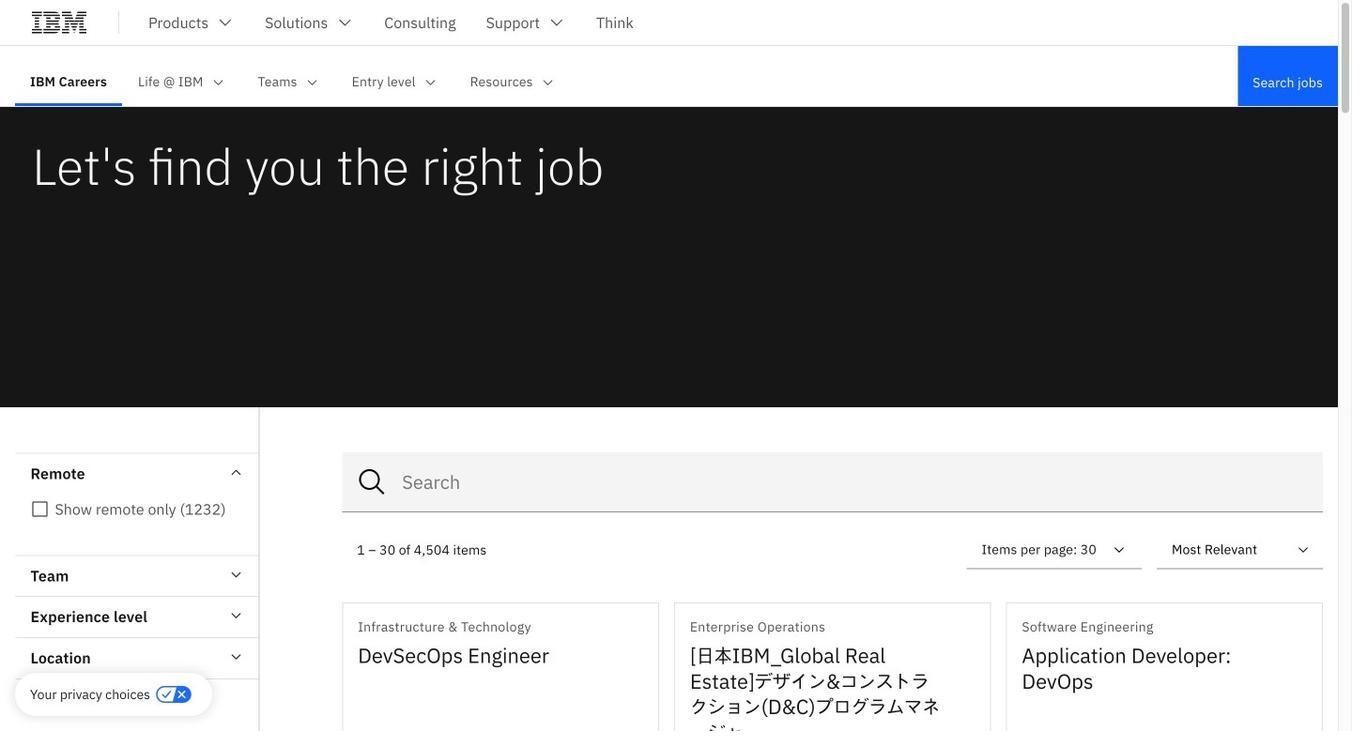 Task type: describe. For each thing, give the bounding box(es) containing it.
your privacy choices element
[[30, 685, 150, 705]]



